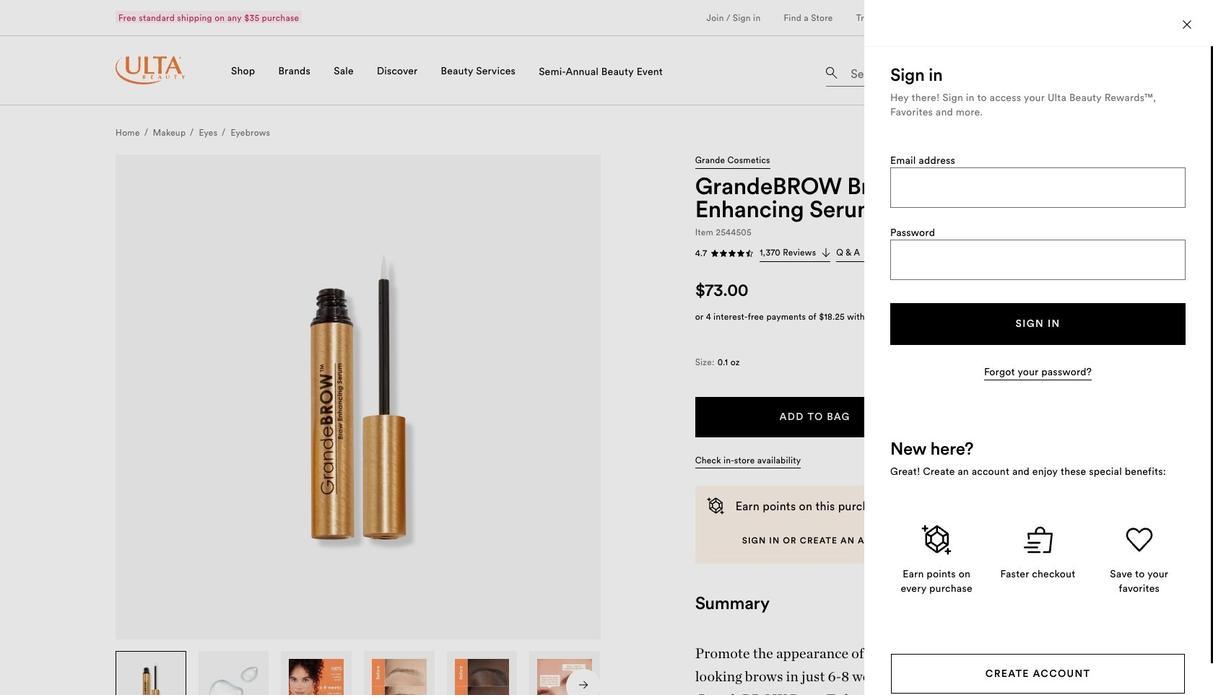 Task type: locate. For each thing, give the bounding box(es) containing it.
None search field
[[826, 55, 1029, 90]]

1 starfilled image from the left
[[728, 249, 737, 258]]

grande cosmetics grandebrow brow enhancing serum #2 image
[[206, 660, 261, 696]]

None password field
[[891, 241, 1185, 279]]

None text field
[[891, 168, 1185, 207]]

1 / 7 group
[[116, 652, 187, 696]]

Search products and more search field
[[850, 58, 1024, 83]]

4 / 7 group
[[364, 652, 435, 696]]

grande cosmetics grandebrow brow enhancing serum #4 image
[[372, 660, 427, 696]]

next slide image
[[579, 681, 588, 690]]

starfilled image
[[728, 249, 737, 258], [737, 249, 746, 258]]

2 starfilled image from the left
[[720, 249, 728, 258]]

starfilled image
[[711, 249, 720, 258], [720, 249, 728, 258]]

close image
[[1184, 20, 1192, 29]]



Task type: vqa. For each thing, say whether or not it's contained in the screenshot.
Search products and more search box
yes



Task type: describe. For each thing, give the bounding box(es) containing it.
withiconright image
[[822, 249, 831, 257]]

2 starfilled image from the left
[[737, 249, 746, 258]]

grande cosmetics grandebrow brow enhancing serum #6 image
[[538, 660, 592, 696]]

product images carousel region
[[116, 155, 601, 696]]

1 starfilled image from the left
[[711, 249, 720, 258]]

2 / 7 group
[[198, 652, 270, 696]]

6 / 7 group
[[530, 652, 601, 696]]

grande cosmetics grandebrow brow enhancing serum #1 image
[[124, 660, 178, 696]]

grande cosmetics grandebrow brow enhancing serum #5 image
[[455, 660, 509, 696]]

3 / 7 group
[[281, 652, 353, 696]]

5 / 7 group
[[447, 652, 518, 696]]

starhalf image
[[746, 249, 754, 258]]

grande cosmetics grandebrow brow enhancing serum #3 image
[[289, 660, 344, 696]]



